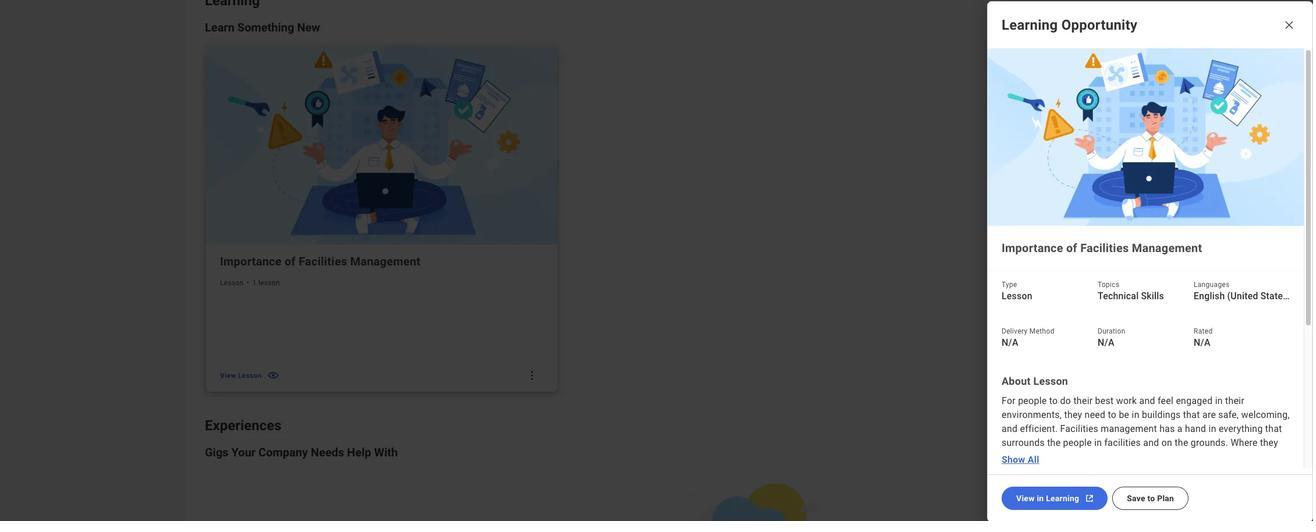 Task type: locate. For each thing, give the bounding box(es) containing it.
1 horizontal spatial importance of facilities management
[[1002, 241, 1203, 255]]

are
[[1203, 409, 1216, 420]]

0 horizontal spatial be
[[1119, 409, 1130, 420]]

facilities
[[1081, 241, 1129, 255], [299, 254, 347, 268], [1061, 423, 1099, 434]]

people up learn, in the bottom right of the page
[[1064, 437, 1092, 448]]

duration n/a
[[1098, 327, 1126, 348]]

n/a down duration
[[1098, 337, 1115, 348]]

0 horizontal spatial view
[[220, 371, 236, 379]]

your
[[232, 445, 256, 459]]

importance of facilities management inside learning opportunity dialog
[[1002, 241, 1203, 255]]

0 horizontal spatial n/a
[[1002, 337, 1019, 348]]

importance
[[1002, 241, 1064, 255], [220, 254, 282, 268]]

visible image
[[266, 369, 280, 382]]

1 horizontal spatial the
[[1175, 437, 1189, 448]]

their right "do"
[[1074, 395, 1093, 406]]

and
[[1140, 395, 1156, 406], [1002, 423, 1018, 434], [1144, 437, 1160, 448], [1074, 451, 1090, 462], [1260, 451, 1276, 462]]

(united
[[1228, 291, 1259, 302]]

0 horizontal spatial they
[[1065, 409, 1083, 420]]

a
[[1178, 423, 1183, 434]]

1 n/a from the left
[[1002, 337, 1019, 348]]

browse all link
[[1234, 444, 1295, 463]]

all
[[1274, 449, 1285, 458], [1028, 454, 1040, 465]]

0 vertical spatial view
[[220, 371, 236, 379]]

method
[[1030, 327, 1055, 335]]

that down engaged
[[1184, 409, 1201, 420]]

to down best
[[1108, 409, 1117, 420]]

1 horizontal spatial n/a
[[1098, 337, 1115, 348]]

learning
[[1002, 17, 1058, 33], [1046, 494, 1080, 503]]

the up comfortable,
[[1175, 437, 1189, 448]]

lesson for view lesson
[[238, 371, 262, 379]]

in up management
[[1132, 409, 1140, 420]]

n/a inside the delivery method n/a
[[1002, 337, 1019, 348]]

view in learning
[[1017, 494, 1080, 503]]

has
[[1160, 423, 1175, 434]]

in up safe,
[[1216, 395, 1223, 406]]

1 vertical spatial learning
[[1046, 494, 1080, 503]]

0 horizontal spatial people
[[1018, 395, 1047, 406]]

importance of facilities management image
[[206, 46, 558, 244]]

and left live
[[1074, 451, 1090, 462]]

save
[[1127, 494, 1146, 503]]

they
[[1065, 409, 1083, 420], [1261, 437, 1279, 448]]

3 n/a from the left
[[1194, 337, 1211, 348]]

engaged
[[1176, 395, 1213, 406]]

view in learning button
[[1002, 487, 1108, 510]]

gigs your company needs help with
[[205, 445, 398, 459]]

0 horizontal spatial their
[[1074, 395, 1093, 406]]

importance of facilities management up topics
[[1002, 241, 1203, 255]]

people up environments,
[[1018, 395, 1047, 406]]

2 vertical spatial to
[[1148, 494, 1156, 503]]

learn something new
[[205, 20, 320, 34]]

all for browse all
[[1274, 449, 1285, 458]]

states)
[[1261, 291, 1292, 302]]

1 vertical spatial be
[[1141, 451, 1151, 462]]

type
[[1002, 281, 1018, 289]]

view left visible icon
[[220, 371, 236, 379]]

that down welcoming,
[[1266, 423, 1283, 434]]

ext link image
[[1084, 493, 1096, 504]]

the up learn, in the bottom right of the page
[[1048, 437, 1061, 448]]

be
[[1119, 409, 1130, 420], [1141, 451, 1151, 462]]

lesson inside importance of facilities management element
[[238, 371, 262, 379]]

0 horizontal spatial importance
[[220, 254, 282, 268]]

in down sustainable.
[[1037, 494, 1044, 503]]

be down work at right
[[1119, 409, 1130, 420]]

view down sustainable.
[[1017, 494, 1035, 503]]

languages english (united states)
[[1194, 281, 1292, 302]]

0 vertical spatial that
[[1184, 409, 1201, 420]]

management inside learning opportunity dialog
[[1132, 241, 1203, 255]]

learning opportunity
[[1002, 17, 1138, 33]]

1 the from the left
[[1048, 437, 1061, 448]]

lesson down type
[[1002, 291, 1033, 302]]

languages
[[1194, 281, 1230, 289]]

importance up 1
[[220, 254, 282, 268]]

browse
[[1244, 449, 1272, 458]]

importance up type
[[1002, 241, 1064, 255]]

0 horizontal spatial all
[[1028, 454, 1040, 465]]

all right browse
[[1274, 449, 1285, 458]]

0 horizontal spatial importance of facilities management
[[220, 254, 421, 268]]

to
[[1050, 395, 1058, 406], [1108, 409, 1117, 420], [1148, 494, 1156, 503]]

of
[[1067, 241, 1078, 255], [285, 254, 296, 268]]

show all button
[[997, 452, 1044, 466]]

1 horizontal spatial management
[[1132, 241, 1203, 255]]

do
[[1061, 395, 1072, 406]]

importance of facilities management
[[1002, 241, 1203, 255], [220, 254, 421, 268]]

view for view in learning
[[1017, 494, 1035, 503]]

importance of facilities management up the lesson
[[220, 254, 421, 268]]

delivery
[[1002, 327, 1028, 335]]

1 lesson
[[252, 279, 280, 287]]

importance of facilities management element
[[220, 369, 280, 382]]

to left "do"
[[1050, 395, 1058, 406]]

sustainable.
[[1002, 465, 1054, 476]]

2 horizontal spatial n/a
[[1194, 337, 1211, 348]]

1 vertical spatial view
[[1017, 494, 1035, 503]]

facilities inside for people to do their best work and feel engaged in their environments, they need to be in buildings that are safe, welcoming, and efficient. facilities management has a hand in everything that surrounds the people in facilities and on the grounds. where they work, play, learn, and live should be comfortable, productive, and sustainable.
[[1061, 423, 1099, 434]]

2 the from the left
[[1175, 437, 1189, 448]]

all up sustainable.
[[1028, 454, 1040, 465]]

topics technical skills
[[1098, 281, 1165, 302]]

surrounds
[[1002, 437, 1045, 448]]

work
[[1117, 395, 1137, 406]]

to left plan
[[1148, 494, 1156, 503]]

be right should
[[1141, 451, 1151, 462]]

in
[[1216, 395, 1223, 406], [1132, 409, 1140, 420], [1209, 423, 1217, 434], [1095, 437, 1102, 448], [1037, 494, 1044, 503]]

in up grounds.
[[1209, 423, 1217, 434]]

save to plan
[[1127, 494, 1175, 503]]

productive,
[[1210, 451, 1257, 462]]

where
[[1231, 437, 1258, 448]]

need
[[1085, 409, 1106, 420]]

rated
[[1194, 327, 1213, 335]]

their
[[1074, 395, 1093, 406], [1226, 395, 1245, 406]]

n/a down rated in the right of the page
[[1194, 337, 1211, 348]]

0 horizontal spatial that
[[1184, 409, 1201, 420]]

that
[[1184, 409, 1201, 420], [1266, 423, 1283, 434]]

1 vertical spatial they
[[1261, 437, 1279, 448]]

skills
[[1142, 291, 1165, 302]]

grounds.
[[1191, 437, 1229, 448]]

1 horizontal spatial importance
[[1002, 241, 1064, 255]]

plan
[[1158, 494, 1175, 503]]

lesson
[[220, 279, 244, 287], [1002, 291, 1033, 302], [238, 371, 262, 379], [1034, 375, 1069, 387]]

new
[[297, 20, 320, 34]]

everything
[[1219, 423, 1263, 434]]

gigs
[[205, 445, 229, 459]]

technical
[[1098, 291, 1139, 302]]

about lesson
[[1002, 375, 1069, 387]]

0 vertical spatial be
[[1119, 409, 1130, 420]]

view inside button
[[1017, 494, 1035, 503]]

delivery method n/a
[[1002, 327, 1055, 348]]

0 horizontal spatial management
[[350, 254, 421, 268]]

1 vertical spatial that
[[1266, 423, 1283, 434]]

for people to do their best work and feel engaged in their environments, they need to be in buildings that are safe, welcoming, and efficient. facilities management has a hand in everything that surrounds the people in facilities and on the grounds. where they work, play, learn, and live should be comfortable, productive, and sustainable.
[[1002, 395, 1293, 476]]

1 horizontal spatial view
[[1017, 494, 1035, 503]]

n/a inside the duration n/a
[[1098, 337, 1115, 348]]

0 vertical spatial to
[[1050, 395, 1058, 406]]

all inside show all button
[[1028, 454, 1040, 465]]

n/a for duration n/a
[[1098, 337, 1115, 348]]

all inside browse all "link"
[[1274, 449, 1285, 458]]

n/a inside rated n/a
[[1194, 337, 1211, 348]]

n/a
[[1002, 337, 1019, 348], [1098, 337, 1115, 348], [1194, 337, 1211, 348]]

management
[[1132, 241, 1203, 255], [350, 254, 421, 268]]

they up browse all
[[1261, 437, 1279, 448]]

and up surrounds
[[1002, 423, 1018, 434]]

1
[[252, 279, 257, 287]]

topics
[[1098, 281, 1120, 289]]

1 horizontal spatial their
[[1226, 395, 1245, 406]]

lesson up "do"
[[1034, 375, 1069, 387]]

1 horizontal spatial be
[[1141, 451, 1151, 462]]

lesson left visible icon
[[238, 371, 262, 379]]

1 horizontal spatial of
[[1067, 241, 1078, 255]]

they down "do"
[[1065, 409, 1083, 420]]

n/a down the delivery at the right of page
[[1002, 337, 1019, 348]]

1 horizontal spatial people
[[1064, 437, 1092, 448]]

the
[[1048, 437, 1061, 448], [1175, 437, 1189, 448]]

1 horizontal spatial all
[[1274, 449, 1285, 458]]

2 n/a from the left
[[1098, 337, 1115, 348]]

on
[[1162, 437, 1173, 448]]

learn,
[[1049, 451, 1072, 462]]

people
[[1018, 395, 1047, 406], [1064, 437, 1092, 448]]

0 horizontal spatial the
[[1048, 437, 1061, 448]]

view inside importance of facilities management element
[[220, 371, 236, 379]]

their up safe,
[[1226, 395, 1245, 406]]

view lesson
[[220, 371, 262, 379]]

0 horizontal spatial of
[[285, 254, 296, 268]]

1 their from the left
[[1074, 395, 1093, 406]]

1 horizontal spatial to
[[1108, 409, 1117, 420]]

and left feel in the right bottom of the page
[[1140, 395, 1156, 406]]

2 horizontal spatial to
[[1148, 494, 1156, 503]]



Task type: describe. For each thing, give the bounding box(es) containing it.
and left on
[[1144, 437, 1160, 448]]

0 horizontal spatial to
[[1050, 395, 1058, 406]]

importance inside learning opportunity dialog
[[1002, 241, 1064, 255]]

save to plan button
[[1113, 487, 1189, 510]]

best
[[1096, 395, 1114, 406]]

1 horizontal spatial they
[[1261, 437, 1279, 448]]

lesson for about lesson
[[1034, 375, 1069, 387]]

facilities
[[1105, 437, 1141, 448]]

importance inside importance of facilities management link
[[220, 254, 282, 268]]

lesson
[[258, 279, 280, 287]]

needs
[[311, 445, 344, 459]]

something
[[237, 20, 294, 34]]

default opportunity image image
[[988, 48, 1304, 226]]

of inside learning opportunity dialog
[[1067, 241, 1078, 255]]

0 vertical spatial they
[[1065, 409, 1083, 420]]

duration
[[1098, 327, 1126, 335]]

all for show all
[[1028, 454, 1040, 465]]

type lesson
[[1002, 281, 1033, 302]]

environments,
[[1002, 409, 1062, 420]]

with
[[374, 445, 398, 459]]

2 their from the left
[[1226, 395, 1245, 406]]

and right productive,
[[1260, 451, 1276, 462]]

lesson left 1
[[220, 279, 244, 287]]

play,
[[1027, 451, 1046, 462]]

lesson for type lesson
[[1002, 291, 1033, 302]]

show
[[1002, 454, 1026, 465]]

english
[[1194, 291, 1225, 302]]

about
[[1002, 375, 1031, 387]]

buildings
[[1142, 409, 1181, 420]]

1 horizontal spatial that
[[1266, 423, 1283, 434]]

in inside button
[[1037, 494, 1044, 503]]

efficient.
[[1020, 423, 1058, 434]]

live
[[1093, 451, 1107, 462]]

x image
[[1284, 19, 1296, 31]]

0 vertical spatial learning
[[1002, 17, 1058, 33]]

help
[[347, 445, 371, 459]]

should
[[1110, 451, 1138, 462]]

learning opportunity dialog
[[988, 1, 1314, 521]]

hand
[[1186, 423, 1207, 434]]

learning inside button
[[1046, 494, 1080, 503]]

rated n/a
[[1194, 327, 1213, 348]]

company
[[259, 445, 308, 459]]

management
[[1101, 423, 1158, 434]]

welcoming,
[[1242, 409, 1290, 420]]

comfortable,
[[1154, 451, 1208, 462]]

1 vertical spatial people
[[1064, 437, 1092, 448]]

work,
[[1002, 451, 1025, 462]]

learn
[[205, 20, 235, 34]]

to inside 'button'
[[1148, 494, 1156, 503]]

0 vertical spatial people
[[1018, 395, 1047, 406]]

in up live
[[1095, 437, 1102, 448]]

importance of facilities management link
[[220, 253, 544, 269]]

feel
[[1158, 395, 1174, 406]]

browse all
[[1244, 449, 1285, 458]]

show all
[[1002, 454, 1040, 465]]

experiences
[[205, 417, 282, 434]]

opportunity
[[1062, 17, 1138, 33]]

safe,
[[1219, 409, 1239, 420]]

view for view lesson
[[220, 371, 236, 379]]

for
[[1002, 395, 1016, 406]]

1 vertical spatial to
[[1108, 409, 1117, 420]]

n/a for rated n/a
[[1194, 337, 1211, 348]]



Task type: vqa. For each thing, say whether or not it's contained in the screenshot.
the top to
yes



